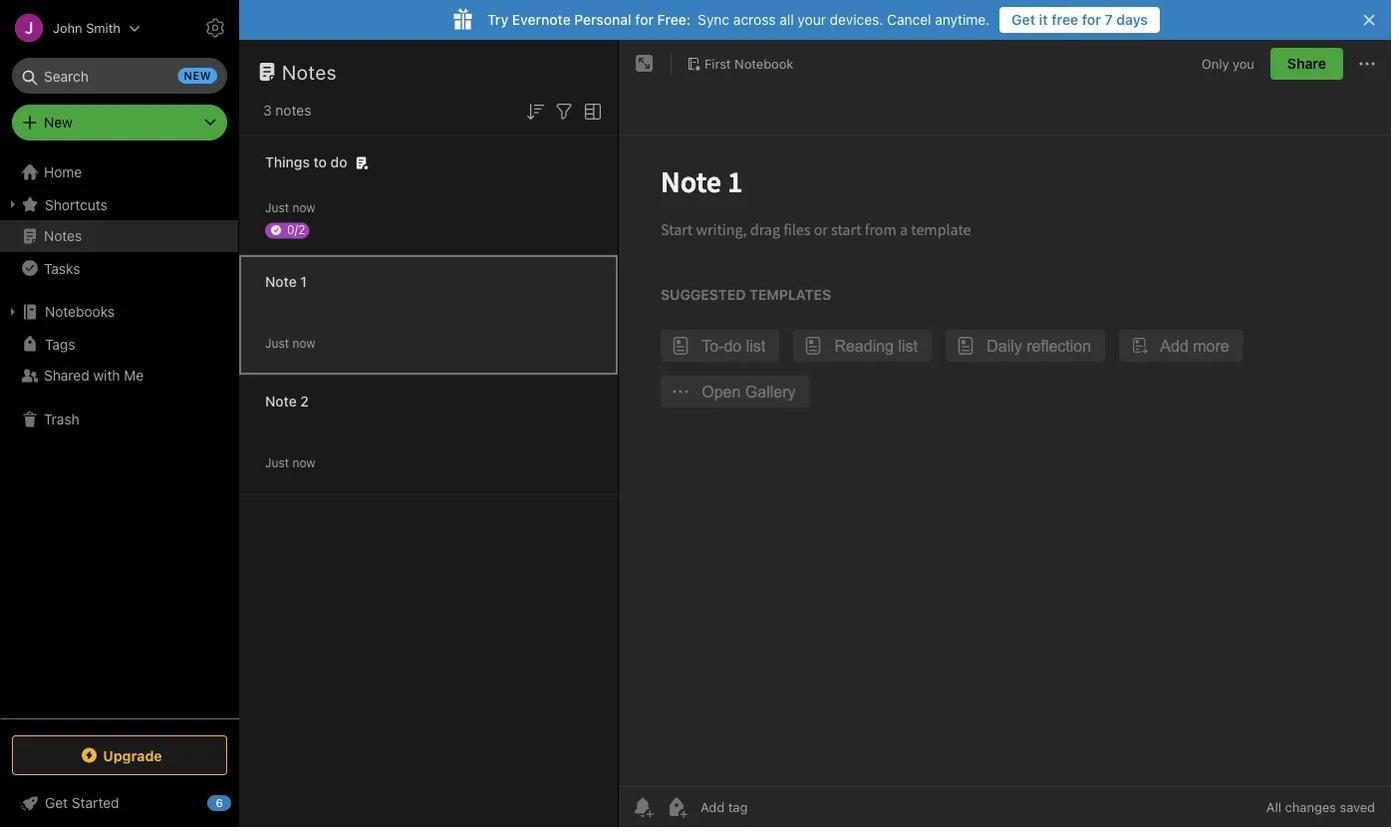 Task type: locate. For each thing, give the bounding box(es) containing it.
free
[[1052, 11, 1079, 28]]

all
[[1267, 800, 1282, 815]]

notes up tasks at left top
[[44, 228, 82, 244]]

get it free for 7 days button
[[1000, 7, 1160, 33]]

click to collapse image
[[232, 790, 247, 814]]

get for get it free for 7 days
[[1012, 11, 1036, 28]]

Help and Learning task checklist field
[[0, 787, 239, 819]]

now for 2
[[292, 456, 316, 470]]

0 vertical spatial get
[[1012, 11, 1036, 28]]

just
[[265, 201, 289, 215], [265, 336, 289, 350], [265, 456, 289, 470]]

expand notebooks image
[[5, 304, 21, 320]]

you
[[1233, 56, 1255, 71]]

1
[[300, 274, 307, 290]]

0 vertical spatial now
[[292, 201, 316, 215]]

first notebook button
[[680, 50, 801, 78]]

your
[[798, 11, 826, 28]]

get inside button
[[1012, 11, 1036, 28]]

things to do
[[265, 154, 347, 170]]

now down the 2
[[292, 456, 316, 470]]

just now up 0/2
[[265, 201, 316, 215]]

1 for from the left
[[635, 11, 654, 28]]

1 vertical spatial now
[[292, 336, 316, 350]]

it
[[1039, 11, 1048, 28]]

3 notes
[[263, 102, 311, 119]]

for inside button
[[1082, 11, 1101, 28]]

2 vertical spatial just
[[265, 456, 289, 470]]

shared with me
[[44, 367, 144, 384]]

first
[[705, 56, 731, 71]]

0 horizontal spatial for
[[635, 11, 654, 28]]

2 now from the top
[[292, 336, 316, 350]]

notes link
[[0, 220, 238, 252]]

get for get started
[[45, 795, 68, 811]]

0 vertical spatial just
[[265, 201, 289, 215]]

2 for from the left
[[1082, 11, 1101, 28]]

started
[[72, 795, 119, 811]]

note left 1
[[265, 274, 297, 290]]

get started
[[45, 795, 119, 811]]

days
[[1117, 11, 1148, 28]]

for left free:
[[635, 11, 654, 28]]

2 just now from the top
[[265, 336, 316, 350]]

just now for 1
[[265, 336, 316, 350]]

3 just from the top
[[265, 456, 289, 470]]

all
[[780, 11, 794, 28]]

try
[[487, 11, 509, 28]]

just down note 2
[[265, 456, 289, 470]]

1 vertical spatial just now
[[265, 336, 316, 350]]

6
[[216, 797, 223, 810]]

1 vertical spatial get
[[45, 795, 68, 811]]

just now for 2
[[265, 456, 316, 470]]

tags
[[45, 336, 75, 352]]

2 note from the top
[[265, 393, 297, 410]]

home
[[44, 164, 82, 180]]

note 2
[[265, 393, 309, 410]]

1 vertical spatial note
[[265, 393, 297, 410]]

to
[[314, 154, 327, 170]]

me
[[124, 367, 144, 384]]

2 vertical spatial now
[[292, 456, 316, 470]]

add a reminder image
[[631, 795, 655, 819]]

get inside help and learning task checklist field
[[45, 795, 68, 811]]

2 just from the top
[[265, 336, 289, 350]]

just up 0/2
[[265, 201, 289, 215]]

get
[[1012, 11, 1036, 28], [45, 795, 68, 811]]

only you
[[1202, 56, 1255, 71]]

1 vertical spatial just
[[265, 336, 289, 350]]

do
[[331, 154, 347, 170]]

just now up note 2
[[265, 336, 316, 350]]

note window element
[[619, 40, 1392, 827]]

now
[[292, 201, 316, 215], [292, 336, 316, 350], [292, 456, 316, 470]]

1 horizontal spatial notes
[[282, 60, 337, 83]]

3 just now from the top
[[265, 456, 316, 470]]

now up 0/2
[[292, 201, 316, 215]]

tooltip
[[481, 52, 589, 92]]

2 vertical spatial just now
[[265, 456, 316, 470]]

just now down note 2
[[265, 456, 316, 470]]

1 horizontal spatial for
[[1082, 11, 1101, 28]]

0 vertical spatial just now
[[265, 201, 316, 215]]

just up note 2
[[265, 336, 289, 350]]

smith
[[86, 20, 121, 35]]

tree
[[0, 156, 239, 718]]

note
[[265, 274, 297, 290], [265, 393, 297, 410]]

home link
[[0, 156, 239, 188]]

get left it
[[1012, 11, 1036, 28]]

now up the 2
[[292, 336, 316, 350]]

notes
[[282, 60, 337, 83], [44, 228, 82, 244]]

0 horizontal spatial get
[[45, 795, 68, 811]]

2
[[300, 393, 309, 410]]

3 now from the top
[[292, 456, 316, 470]]

note for note 2
[[265, 393, 297, 410]]

shortcuts
[[45, 196, 107, 213]]

across
[[734, 11, 776, 28]]

tasks button
[[0, 252, 238, 284]]

for
[[635, 11, 654, 28], [1082, 11, 1101, 28]]

1 vertical spatial notes
[[44, 228, 82, 244]]

just now
[[265, 201, 316, 215], [265, 336, 316, 350], [265, 456, 316, 470]]

saved
[[1340, 800, 1376, 815]]

sync
[[698, 11, 730, 28]]

get left the started on the left bottom of the page
[[45, 795, 68, 811]]

Search text field
[[26, 58, 213, 94]]

7
[[1105, 11, 1113, 28]]

notebook
[[735, 56, 794, 71]]

1 horizontal spatial get
[[1012, 11, 1036, 28]]

notes up notes
[[282, 60, 337, 83]]

1 note from the top
[[265, 274, 297, 290]]

new
[[44, 114, 73, 131]]

just for note 2
[[265, 456, 289, 470]]

tree containing home
[[0, 156, 239, 718]]

0 vertical spatial note
[[265, 274, 297, 290]]

View options field
[[576, 98, 605, 123]]

for left 7
[[1082, 11, 1101, 28]]

note left the 2
[[265, 393, 297, 410]]

tags button
[[0, 328, 238, 360]]



Task type: describe. For each thing, give the bounding box(es) containing it.
new button
[[12, 105, 227, 141]]

new search field
[[26, 58, 217, 94]]

get it free for 7 days
[[1012, 11, 1148, 28]]

tasks
[[44, 260, 80, 276]]

shared
[[44, 367, 89, 384]]

note for note 1
[[265, 274, 297, 290]]

all changes saved
[[1267, 800, 1376, 815]]

share
[[1288, 55, 1327, 72]]

just for note 1
[[265, 336, 289, 350]]

Add tag field
[[699, 799, 848, 816]]

upgrade
[[103, 747, 162, 764]]

more actions image
[[1356, 52, 1380, 76]]

first notebook
[[705, 56, 794, 71]]

new
[[184, 69, 211, 82]]

devices.
[[830, 11, 883, 28]]

1 just from the top
[[265, 201, 289, 215]]

with
[[93, 367, 120, 384]]

3
[[263, 102, 272, 119]]

anytime.
[[935, 11, 990, 28]]

note 1
[[265, 274, 307, 290]]

Sort options field
[[523, 98, 547, 123]]

for for 7
[[1082, 11, 1101, 28]]

now for 1
[[292, 336, 316, 350]]

cancel
[[887, 11, 931, 28]]

share button
[[1271, 48, 1344, 80]]

trash link
[[0, 404, 238, 436]]

1 now from the top
[[292, 201, 316, 215]]

More actions field
[[1356, 48, 1380, 80]]

settings image
[[203, 16, 227, 40]]

notebooks
[[45, 304, 115, 320]]

for for free:
[[635, 11, 654, 28]]

only
[[1202, 56, 1230, 71]]

Add filters field
[[552, 98, 576, 123]]

0 horizontal spatial notes
[[44, 228, 82, 244]]

try evernote personal for free: sync across all your devices. cancel anytime.
[[487, 11, 990, 28]]

add tag image
[[665, 795, 689, 819]]

evernote
[[512, 11, 571, 28]]

Note Editor text field
[[619, 136, 1392, 786]]

upgrade button
[[12, 736, 227, 776]]

john
[[53, 20, 82, 35]]

things
[[265, 154, 310, 170]]

changes
[[1285, 800, 1337, 815]]

free:
[[658, 11, 691, 28]]

0 vertical spatial notes
[[282, 60, 337, 83]]

john smith
[[53, 20, 121, 35]]

expand note image
[[633, 52, 657, 76]]

shortcuts button
[[0, 188, 238, 220]]

add filters image
[[552, 99, 576, 123]]

Account field
[[0, 8, 141, 48]]

shared with me link
[[0, 360, 238, 392]]

notes
[[276, 102, 311, 119]]

trash
[[44, 411, 79, 428]]

personal
[[575, 11, 632, 28]]

notebooks link
[[0, 296, 238, 328]]

0/2
[[287, 223, 305, 237]]

1 just now from the top
[[265, 201, 316, 215]]



Task type: vqa. For each thing, say whether or not it's contained in the screenshot.
Personal
yes



